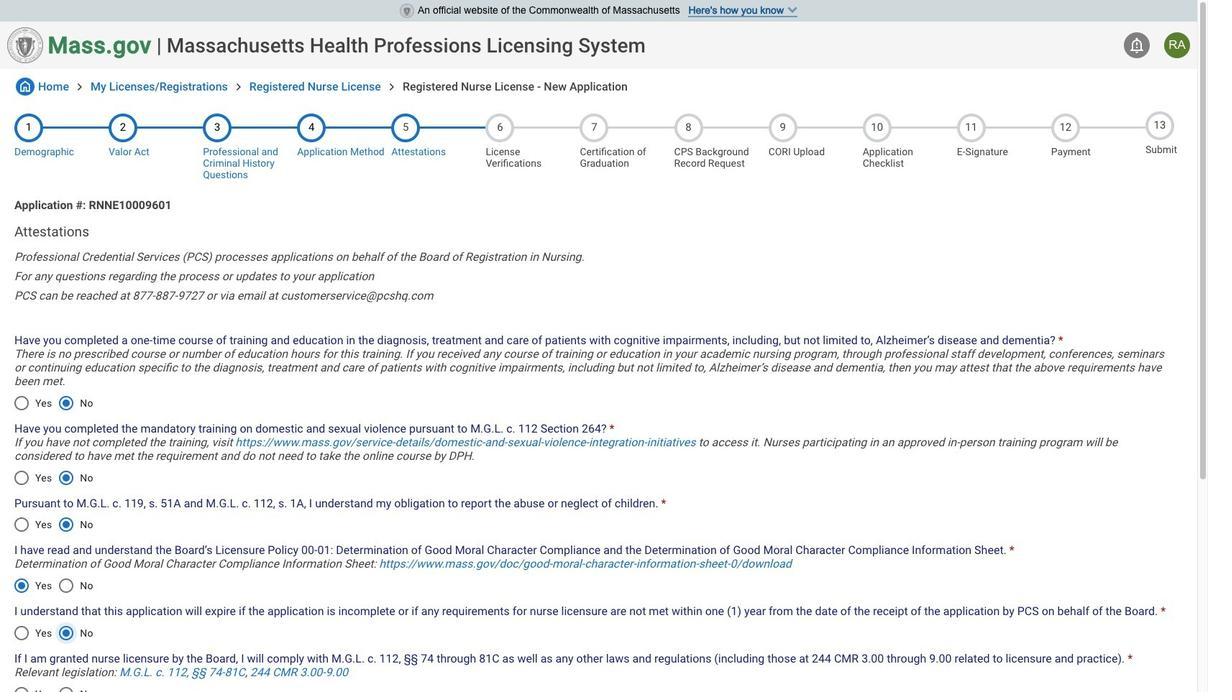 Task type: locate. For each thing, give the bounding box(es) containing it.
0 vertical spatial heading
[[167, 33, 646, 57]]

1 vertical spatial heading
[[14, 224, 1184, 240]]

heading
[[167, 33, 646, 57], [14, 224, 1184, 240]]

1 horizontal spatial no color image
[[73, 80, 87, 94]]

option group
[[6, 386, 101, 421], [6, 461, 101, 495], [6, 508, 101, 543], [6, 569, 101, 604], [6, 617, 101, 651], [6, 678, 101, 693]]

4 option group from the top
[[6, 569, 101, 604]]

no color image
[[16, 78, 35, 96], [73, 80, 87, 94]]

0 horizontal spatial no color image
[[232, 80, 246, 94]]

no color image
[[1129, 37, 1146, 54], [232, 80, 246, 94], [385, 80, 399, 94]]

massachusetts state seal image
[[7, 27, 43, 63]]



Task type: vqa. For each thing, say whether or not it's contained in the screenshot.
heading
yes



Task type: describe. For each thing, give the bounding box(es) containing it.
1 horizontal spatial no color image
[[385, 80, 399, 94]]

3 option group from the top
[[6, 508, 101, 543]]

massachusetts state seal image
[[400, 4, 414, 18]]

2 option group from the top
[[6, 461, 101, 495]]

2 horizontal spatial no color image
[[1129, 37, 1146, 54]]

0 horizontal spatial no color image
[[16, 78, 35, 96]]

1 option group from the top
[[6, 386, 101, 421]]

6 option group from the top
[[6, 678, 101, 693]]

5 option group from the top
[[6, 617, 101, 651]]



